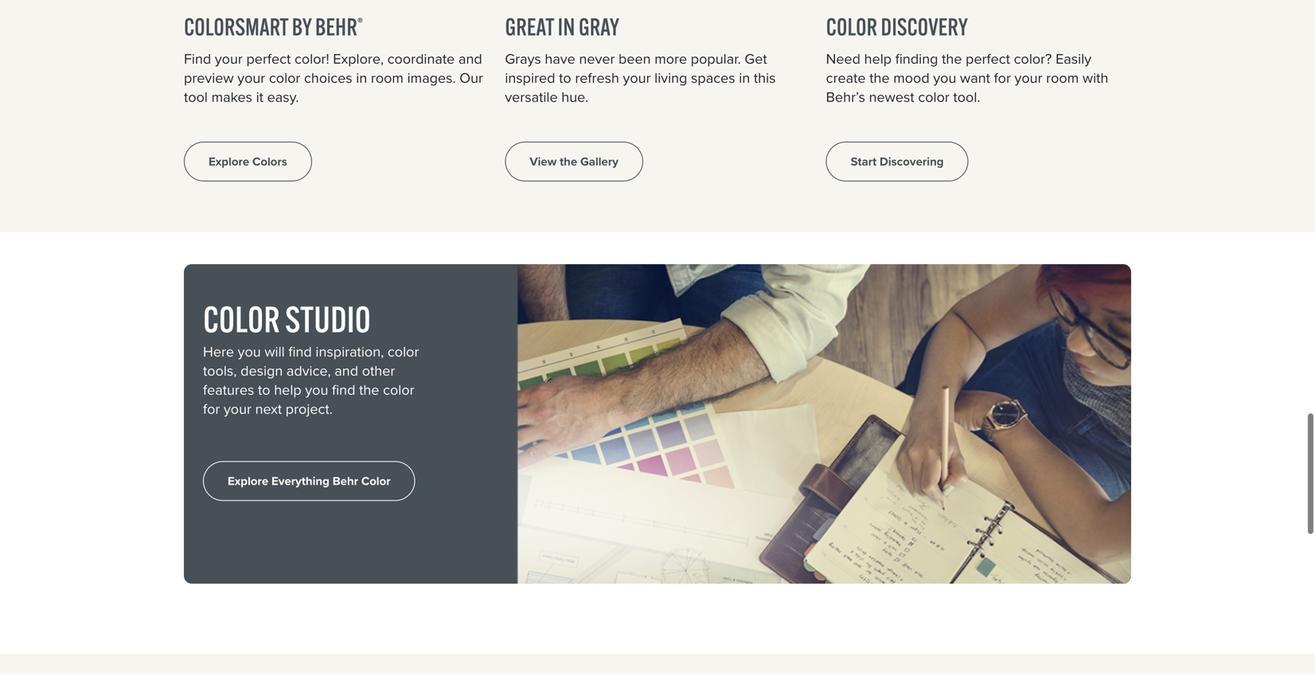 Task type: describe. For each thing, give the bounding box(es) containing it.
room inside find your perfect color! explore, coordinate and preview your color choices in room images. our tool makes it easy.
[[371, 67, 404, 88]]

1 vertical spatial you
[[238, 341, 261, 362]]

great in gray grays have never been more popular. get inspired to refresh your living spaces in this versatile hue.
[[505, 12, 776, 107]]

color for studio
[[203, 297, 280, 342]]

discovery
[[881, 12, 968, 41]]

will
[[265, 341, 285, 362]]

easy.
[[267, 86, 299, 107]]

tools,
[[203, 360, 237, 381]]

the left mood
[[870, 67, 890, 88]]

to inside great in gray grays have never been more popular. get inspired to refresh your living spaces in this versatile hue.
[[559, 67, 571, 88]]

view the gallery link
[[505, 142, 643, 182]]

finding
[[895, 48, 938, 69]]

your inside color discovery need help finding the perfect color? easily create the mood you want for your room with behr's newest color tool.
[[1015, 67, 1043, 88]]

explore for explore colors
[[209, 153, 249, 170]]

the inside "link"
[[560, 153, 577, 170]]

color?
[[1014, 48, 1052, 69]]

our
[[460, 67, 483, 88]]

get
[[745, 48, 767, 69]]

find
[[184, 48, 211, 69]]

easily
[[1056, 48, 1092, 69]]

view
[[530, 153, 557, 170]]

to inside color studio here you will find inspiration, color tools, design advice, and other features to help you find the color for your next project.
[[258, 379, 270, 400]]

it
[[256, 86, 263, 107]]

features
[[203, 379, 254, 400]]

choices
[[304, 67, 352, 88]]

hue.
[[561, 86, 589, 107]]

never
[[579, 48, 615, 69]]

explore colors
[[209, 153, 287, 170]]

tool.
[[953, 86, 980, 107]]

colors
[[252, 153, 287, 170]]

behr's
[[826, 86, 865, 107]]

color inside find your perfect color! explore, coordinate and preview your color choices in room images. our tool makes it easy.
[[269, 67, 300, 88]]

mood
[[893, 67, 930, 88]]

and inside find your perfect color! explore, coordinate and preview your color choices in room images. our tool makes it easy.
[[459, 48, 482, 69]]

in inside great in gray grays have never been more popular. get inspired to refresh your living spaces in this versatile hue.
[[739, 67, 750, 88]]

behr
[[315, 12, 357, 41]]

1 horizontal spatial find
[[332, 379, 355, 400]]

tool
[[184, 86, 208, 107]]

start discovering link
[[826, 142, 968, 182]]

for inside color discovery need help finding the perfect color? easily create the mood you want for your room with behr's newest color tool.
[[994, 67, 1011, 88]]

your left easy.
[[237, 67, 265, 88]]

color down inspiration,
[[383, 379, 414, 400]]

the right finding
[[942, 48, 962, 69]]

design
[[240, 360, 283, 381]]

and inside color studio here you will find inspiration, color tools, design advice, and other features to help you find the color for your next project.
[[335, 360, 358, 381]]

next
[[255, 398, 282, 420]]

preview
[[184, 67, 234, 88]]

project.
[[286, 398, 333, 420]]

coordinate
[[387, 48, 455, 69]]

0 vertical spatial find
[[288, 341, 312, 362]]

with
[[1083, 67, 1108, 88]]

explore for explore everything behr color
[[228, 472, 268, 490]]

here
[[203, 341, 234, 362]]

color studio here you will find inspiration, color tools, design advice, and other features to help you find the color for your next project.
[[203, 297, 419, 420]]

advice,
[[287, 360, 331, 381]]

discovering
[[880, 153, 944, 170]]

more
[[655, 48, 687, 69]]



Task type: vqa. For each thing, say whether or not it's contained in the screenshot.
help inside COLOR STUDIO Here you will find inspiration, color tools, design advice, and other features to help you find the color for your next project.
yes



Task type: locate. For each thing, give the bounding box(es) containing it.
0 vertical spatial color
[[826, 12, 877, 41]]

to
[[559, 67, 571, 88], [258, 379, 270, 400]]

0 horizontal spatial for
[[203, 398, 220, 420]]

explore everything behr color
[[228, 472, 391, 490]]

this
[[754, 67, 776, 88]]

color inside color discovery need help finding the perfect color? easily create the mood you want for your room with behr's newest color tool.
[[918, 86, 950, 107]]

1 vertical spatial explore
[[228, 472, 268, 490]]

newest
[[869, 86, 914, 107]]

0 horizontal spatial and
[[335, 360, 358, 381]]

versatile
[[505, 86, 558, 107]]

your left easily
[[1015, 67, 1043, 88]]

find your perfect color! explore, coordinate and preview your color choices in room images. our tool makes it easy.
[[184, 48, 483, 107]]

to right features
[[258, 379, 270, 400]]

want
[[960, 67, 990, 88]]

other
[[362, 360, 395, 381]]

by
[[292, 12, 312, 41]]

your inside color studio here you will find inspiration, color tools, design advice, and other features to help you find the color for your next project.
[[224, 398, 252, 420]]

start
[[851, 153, 877, 170]]

been
[[619, 48, 651, 69]]

1 horizontal spatial in
[[739, 67, 750, 88]]

for inside color studio here you will find inspiration, color tools, design advice, and other features to help you find the color for your next project.
[[203, 398, 220, 420]]

images.
[[407, 67, 456, 88]]

in inside find your perfect color! explore, coordinate and preview your color choices in room images. our tool makes it easy.
[[356, 67, 367, 88]]

color right it
[[269, 67, 300, 88]]

and
[[459, 48, 482, 69], [335, 360, 358, 381]]

2 vertical spatial you
[[305, 379, 328, 400]]

®
[[357, 14, 363, 32]]

color left the tool.
[[918, 86, 950, 107]]

room
[[371, 67, 404, 88], [1046, 67, 1079, 88]]

perfect inside find your perfect color! explore, coordinate and preview your color choices in room images. our tool makes it easy.
[[246, 48, 291, 69]]

0 vertical spatial help
[[864, 48, 892, 69]]

1 horizontal spatial for
[[994, 67, 1011, 88]]

your left "next"
[[224, 398, 252, 420]]

explore everything behr color link
[[203, 461, 415, 501]]

the down inspiration,
[[359, 379, 379, 400]]

color up need
[[826, 12, 877, 41]]

to left refresh
[[559, 67, 571, 88]]

studio
[[285, 297, 371, 342]]

you
[[933, 67, 956, 88], [238, 341, 261, 362], [305, 379, 328, 400]]

gray
[[579, 12, 619, 41]]

the right the 'view'
[[560, 153, 577, 170]]

in left this in the right of the page
[[739, 67, 750, 88]]

inspiration,
[[316, 341, 384, 362]]

1 vertical spatial find
[[332, 379, 355, 400]]

explore,
[[333, 48, 384, 69]]

inspired
[[505, 67, 555, 88]]

help inside color studio here you will find inspiration, color tools, design advice, and other features to help you find the color for your next project.
[[274, 379, 301, 400]]

color discovery need help finding the perfect color? easily create the mood you want for your room with behr's newest color tool.
[[826, 12, 1108, 107]]

0 horizontal spatial color
[[203, 297, 280, 342]]

your inside great in gray grays have never been more popular. get inspired to refresh your living spaces in this versatile hue.
[[623, 67, 651, 88]]

living
[[655, 67, 687, 88]]

start discovering
[[851, 153, 944, 170]]

makes
[[211, 86, 252, 107]]

explore left colors
[[209, 153, 249, 170]]

refresh
[[575, 67, 619, 88]]

explore inside explore colors link
[[209, 153, 249, 170]]

popular.
[[691, 48, 741, 69]]

find down inspiration,
[[332, 379, 355, 400]]

color inside color discovery need help finding the perfect color? easily create the mood you want for your room with behr's newest color tool.
[[826, 12, 877, 41]]

you down inspiration,
[[305, 379, 328, 400]]

0 horizontal spatial to
[[258, 379, 270, 400]]

your
[[215, 48, 243, 69], [237, 67, 265, 88], [623, 67, 651, 88], [1015, 67, 1043, 88], [224, 398, 252, 420]]

1 vertical spatial for
[[203, 398, 220, 420]]

your left living on the top of page
[[623, 67, 651, 88]]

in
[[356, 67, 367, 88], [739, 67, 750, 88]]

1 vertical spatial to
[[258, 379, 270, 400]]

1 horizontal spatial and
[[459, 48, 482, 69]]

1 horizontal spatial color
[[826, 12, 877, 41]]

grays
[[505, 48, 541, 69]]

color!
[[295, 48, 329, 69]]

1 horizontal spatial perfect
[[966, 48, 1010, 69]]

color inside color studio here you will find inspiration, color tools, design advice, and other features to help you find the color for your next project.
[[203, 297, 280, 342]]

0 horizontal spatial in
[[356, 67, 367, 88]]

explore
[[209, 153, 249, 170], [228, 472, 268, 490]]

1 in from the left
[[356, 67, 367, 88]]

0 horizontal spatial perfect
[[246, 48, 291, 69]]

color up design
[[203, 297, 280, 342]]

0 horizontal spatial help
[[274, 379, 301, 400]]

need
[[826, 48, 861, 69]]

2 horizontal spatial you
[[933, 67, 956, 88]]

gallery
[[580, 153, 619, 170]]

0 horizontal spatial find
[[288, 341, 312, 362]]

perfect
[[246, 48, 291, 69], [966, 48, 1010, 69]]

0 horizontal spatial room
[[371, 67, 404, 88]]

desktop image alt text image
[[515, 264, 1131, 584]]

1 perfect from the left
[[246, 48, 291, 69]]

0 vertical spatial you
[[933, 67, 956, 88]]

and right images.
[[459, 48, 482, 69]]

room inside color discovery need help finding the perfect color? easily create the mood you want for your room with behr's newest color tool.
[[1046, 67, 1079, 88]]

spaces
[[691, 67, 735, 88]]

color right inspiration,
[[388, 341, 419, 362]]

in right choices
[[356, 67, 367, 88]]

explore inside explore everything behr color link
[[228, 472, 268, 490]]

color
[[269, 67, 300, 88], [918, 86, 950, 107], [388, 341, 419, 362], [383, 379, 414, 400]]

1 horizontal spatial you
[[305, 379, 328, 400]]

0 horizontal spatial you
[[238, 341, 261, 362]]

the inside color studio here you will find inspiration, color tools, design advice, and other features to help you find the color for your next project.
[[359, 379, 379, 400]]

you left want
[[933, 67, 956, 88]]

have
[[545, 48, 575, 69]]

behr
[[333, 472, 358, 490]]

1 horizontal spatial room
[[1046, 67, 1079, 88]]

for right want
[[994, 67, 1011, 88]]

and left other
[[335, 360, 358, 381]]

color
[[361, 472, 391, 490]]

you left "will"
[[238, 341, 261, 362]]

0 vertical spatial and
[[459, 48, 482, 69]]

2 room from the left
[[1046, 67, 1079, 88]]

great
[[505, 12, 554, 41]]

1 horizontal spatial help
[[864, 48, 892, 69]]

1 horizontal spatial to
[[559, 67, 571, 88]]

1 room from the left
[[371, 67, 404, 88]]

room left images.
[[371, 67, 404, 88]]

colorsmart
[[184, 12, 288, 41]]

find
[[288, 341, 312, 362], [332, 379, 355, 400]]

find right "will"
[[288, 341, 312, 362]]

1 vertical spatial color
[[203, 297, 280, 342]]

colorsmart by behr ®
[[184, 12, 363, 41]]

you inside color discovery need help finding the perfect color? easily create the mood you want for your room with behr's newest color tool.
[[933, 67, 956, 88]]

color for discovery
[[826, 12, 877, 41]]

for down tools,
[[203, 398, 220, 420]]

room left with
[[1046, 67, 1079, 88]]

your right find
[[215, 48, 243, 69]]

color
[[826, 12, 877, 41], [203, 297, 280, 342]]

2 in from the left
[[739, 67, 750, 88]]

explore colors link
[[184, 142, 312, 182]]

view the gallery
[[530, 153, 619, 170]]

help inside color discovery need help finding the perfect color? easily create the mood you want for your room with behr's newest color tool.
[[864, 48, 892, 69]]

for
[[994, 67, 1011, 88], [203, 398, 220, 420]]

perfect inside color discovery need help finding the perfect color? easily create the mood you want for your room with behr's newest color tool.
[[966, 48, 1010, 69]]

help
[[864, 48, 892, 69], [274, 379, 301, 400]]

in
[[558, 12, 575, 41]]

1 vertical spatial help
[[274, 379, 301, 400]]

0 vertical spatial to
[[559, 67, 571, 88]]

perfect down colorsmart by behr ®
[[246, 48, 291, 69]]

explore left everything
[[228, 472, 268, 490]]

2 perfect from the left
[[966, 48, 1010, 69]]

1 vertical spatial and
[[335, 360, 358, 381]]

everything
[[271, 472, 329, 490]]

perfect up the tool.
[[966, 48, 1010, 69]]

0 vertical spatial for
[[994, 67, 1011, 88]]

0 vertical spatial explore
[[209, 153, 249, 170]]

create
[[826, 67, 866, 88]]

the
[[942, 48, 962, 69], [870, 67, 890, 88], [560, 153, 577, 170], [359, 379, 379, 400]]



